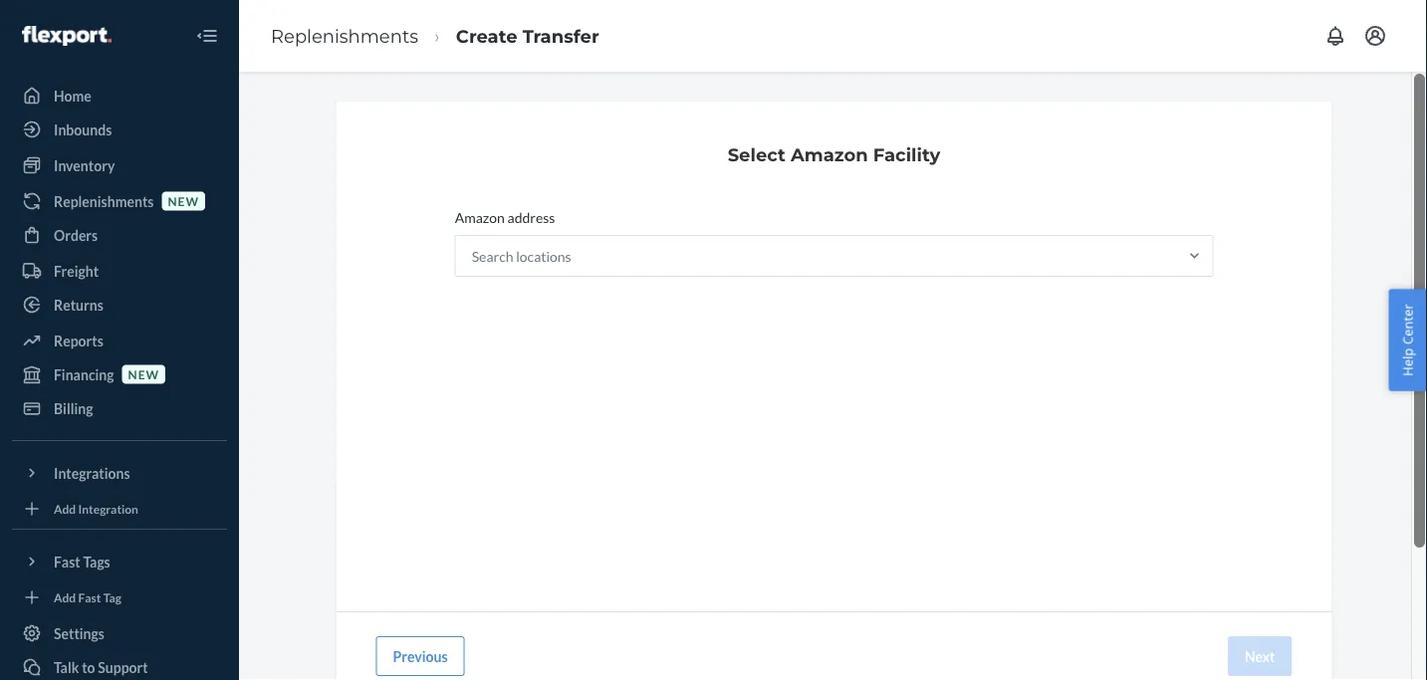 Task type: vqa. For each thing, say whether or not it's contained in the screenshot.
'into' to the right
no



Task type: describe. For each thing, give the bounding box(es) containing it.
home link
[[12, 80, 227, 112]]

talk to support
[[54, 659, 148, 676]]

previous
[[393, 648, 448, 665]]

center
[[1399, 304, 1417, 345]]

returns
[[54, 296, 103, 313]]

new for financing
[[128, 367, 159, 381]]

add for add integration
[[54, 501, 76, 516]]

new for replenishments
[[168, 194, 199, 208]]

billing link
[[12, 392, 227, 424]]

support
[[98, 659, 148, 676]]

0 horizontal spatial amazon
[[455, 209, 505, 226]]

tag
[[103, 590, 121, 605]]

to
[[82, 659, 95, 676]]

previous button
[[376, 637, 465, 676]]

billing
[[54, 400, 93, 417]]

1 horizontal spatial amazon
[[791, 143, 868, 165]]

replenishments link
[[271, 25, 418, 47]]

facility
[[873, 143, 941, 165]]

orders link
[[12, 219, 227, 251]]

help center
[[1399, 304, 1417, 376]]

close navigation image
[[195, 24, 219, 48]]

help center button
[[1389, 289, 1427, 391]]

replenishments inside the breadcrumbs navigation
[[271, 25, 418, 47]]

home
[[54, 87, 91, 104]]

reports
[[54, 332, 103, 349]]

search
[[472, 248, 514, 264]]

add for add fast tag
[[54, 590, 76, 605]]

create transfer
[[456, 25, 599, 47]]

add integration
[[54, 501, 138, 516]]

settings link
[[12, 618, 227, 649]]

transfer
[[523, 25, 599, 47]]

tags
[[83, 553, 110, 570]]

settings
[[54, 625, 105, 642]]

financing
[[54, 366, 114, 383]]



Task type: locate. For each thing, give the bounding box(es) containing it.
fast left tag
[[78, 590, 101, 605]]

0 vertical spatial fast
[[54, 553, 80, 570]]

returns link
[[12, 289, 227, 321]]

add fast tag link
[[12, 586, 227, 610]]

1 vertical spatial add
[[54, 590, 76, 605]]

select amazon facility
[[728, 143, 941, 165]]

fast inside fast tags dropdown button
[[54, 553, 80, 570]]

add left 'integration'
[[54, 501, 76, 516]]

fast
[[54, 553, 80, 570], [78, 590, 101, 605]]

new
[[168, 194, 199, 208], [128, 367, 159, 381]]

fast left tags
[[54, 553, 80, 570]]

reports link
[[12, 325, 227, 357]]

2 add from the top
[[54, 590, 76, 605]]

add fast tag
[[54, 590, 121, 605]]

locations
[[516, 248, 571, 264]]

replenishments
[[271, 25, 418, 47], [54, 193, 154, 210]]

1 horizontal spatial new
[[168, 194, 199, 208]]

new down reports link
[[128, 367, 159, 381]]

next
[[1245, 648, 1276, 665]]

1 vertical spatial fast
[[78, 590, 101, 605]]

0 horizontal spatial new
[[128, 367, 159, 381]]

fast tags button
[[12, 546, 227, 578]]

0 vertical spatial new
[[168, 194, 199, 208]]

next button
[[1228, 637, 1292, 676]]

flexport logo image
[[22, 26, 111, 46]]

amazon
[[791, 143, 868, 165], [455, 209, 505, 226]]

open notifications image
[[1324, 24, 1348, 48]]

select
[[728, 143, 786, 165]]

0 vertical spatial amazon
[[791, 143, 868, 165]]

orders
[[54, 227, 98, 244]]

fast inside add fast tag link
[[78, 590, 101, 605]]

0 vertical spatial add
[[54, 501, 76, 516]]

create transfer link
[[456, 25, 599, 47]]

add integration link
[[12, 497, 227, 521]]

0 horizontal spatial replenishments
[[54, 193, 154, 210]]

1 horizontal spatial replenishments
[[271, 25, 418, 47]]

new up orders link
[[168, 194, 199, 208]]

1 add from the top
[[54, 501, 76, 516]]

1 vertical spatial new
[[128, 367, 159, 381]]

inventory link
[[12, 149, 227, 181]]

1 vertical spatial replenishments
[[54, 193, 154, 210]]

amazon up search
[[455, 209, 505, 226]]

add
[[54, 501, 76, 516], [54, 590, 76, 605]]

freight
[[54, 262, 99, 279]]

inventory
[[54, 157, 115, 174]]

integrations
[[54, 465, 130, 482]]

create
[[456, 25, 518, 47]]

freight link
[[12, 255, 227, 287]]

integration
[[78, 501, 138, 516]]

talk
[[54, 659, 79, 676]]

1 vertical spatial amazon
[[455, 209, 505, 226]]

0 vertical spatial replenishments
[[271, 25, 418, 47]]

talk to support button
[[12, 651, 227, 680]]

help
[[1399, 348, 1417, 376]]

add up the settings
[[54, 590, 76, 605]]

amazon right select
[[791, 143, 868, 165]]

address
[[508, 209, 555, 226]]

amazon address
[[455, 209, 555, 226]]

search locations
[[472, 248, 571, 264]]

open account menu image
[[1364, 24, 1388, 48]]

integrations button
[[12, 457, 227, 489]]

breadcrumbs navigation
[[255, 7, 615, 65]]

fast tags
[[54, 553, 110, 570]]

inbounds link
[[12, 114, 227, 145]]

inbounds
[[54, 121, 112, 138]]



